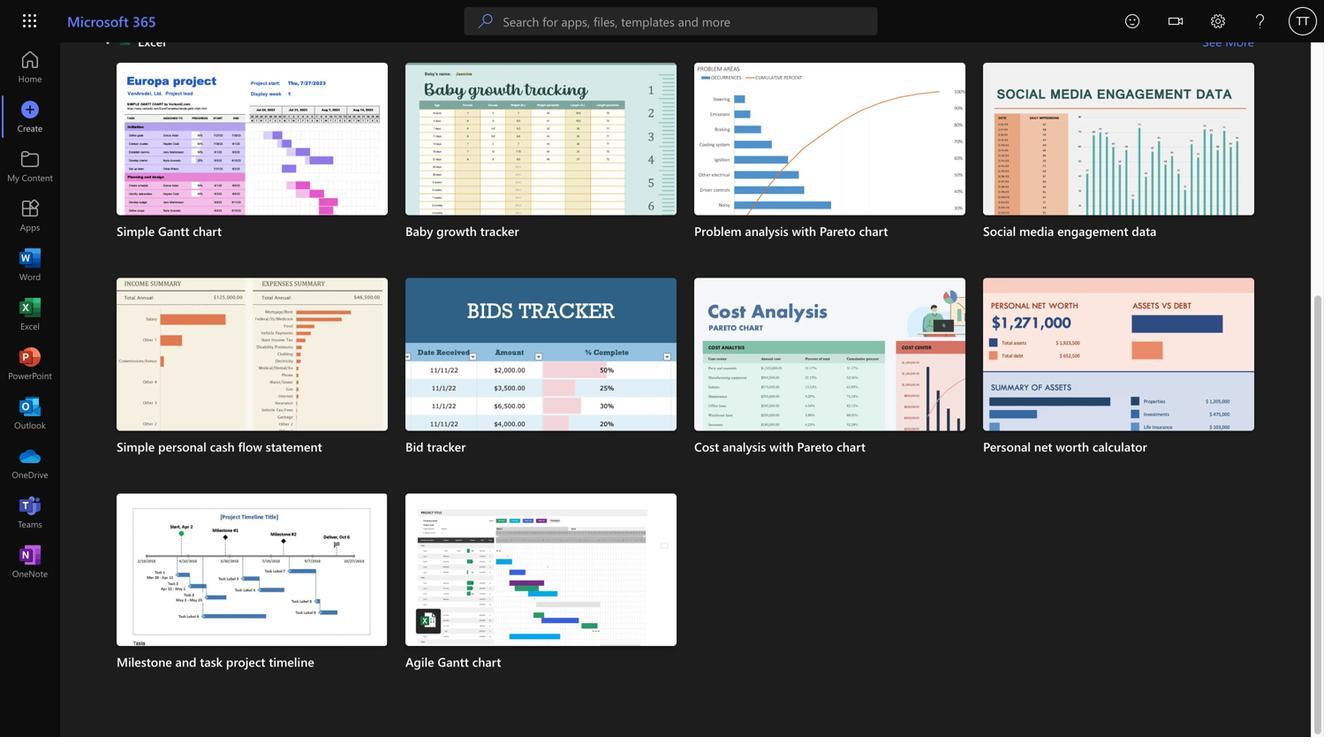 Task type: vqa. For each thing, say whether or not it's contained in the screenshot.
Milestone And Task Project Timeline
yes



Task type: describe. For each thing, give the bounding box(es) containing it.
cost analysis with pareto chart image
[[695, 278, 966, 488]]

baby
[[406, 223, 433, 239]]

agile
[[406, 654, 434, 670]]

simple personal cash flow statement
[[117, 438, 322, 455]]

milestone
[[117, 654, 172, 670]]

baby growth tracker list item
[[406, 63, 677, 273]]

agile gantt chart link element
[[406, 653, 677, 671]]

data
[[1132, 223, 1157, 239]]

microsoft
[[67, 11, 129, 30]]

cost analysis with pareto chart
[[695, 438, 866, 455]]

personal
[[158, 438, 207, 455]]

personal net worth calculator list item
[[984, 278, 1255, 488]]

simple personal cash flow statement link element
[[117, 438, 388, 455]]

apps image
[[21, 207, 39, 224]]

see more
[[1203, 33, 1255, 49]]

bid tracker image
[[406, 278, 677, 488]]

milestone and task project timeline image
[[117, 493, 388, 703]]

with for cost
[[770, 438, 794, 455]]

excel image
[[420, 611, 437, 629]]


[[1169, 14, 1183, 28]]

list inside application
[[117, 63, 1255, 709]]

milestone and task project timeline list item
[[117, 493, 388, 703]]

problem analysis with pareto chart link element
[[695, 222, 966, 240]]

agile gantt chart list item
[[406, 493, 677, 703]]

social media engagement data link element
[[984, 222, 1255, 240]]

bid tracker list item
[[406, 278, 677, 488]]

social media engagement data
[[984, 223, 1157, 239]]

more
[[1226, 33, 1255, 49]]

1 horizontal spatial tracker
[[480, 223, 519, 239]]

personal
[[984, 438, 1031, 455]]

cost analysis with pareto chart link element
[[695, 438, 966, 455]]

baby growth tracker link element
[[406, 222, 677, 240]]

social media engagement data list item
[[984, 63, 1255, 273]]

simple gantt chart image
[[117, 63, 388, 273]]

calculator
[[1093, 438, 1148, 455]]

onenote image
[[21, 553, 39, 571]]

pareto for problem analysis with pareto chart
[[820, 223, 856, 239]]

simple personal cash flow statement list item
[[117, 278, 388, 488]]

bid tracker link element
[[406, 438, 677, 455]]

gantt for simple
[[158, 223, 189, 239]]

tt button
[[1282, 0, 1325, 42]]

problem analysis with pareto chart image
[[695, 63, 966, 273]]

milestone and task project timeline
[[117, 654, 314, 670]]

excel image
[[21, 306, 39, 323]]

365
[[133, 11, 156, 30]]

problem analysis with pareto chart
[[695, 223, 888, 239]]

and
[[175, 654, 197, 670]]


[[103, 36, 113, 47]]

 button
[[1155, 0, 1197, 46]]

with for problem
[[792, 223, 817, 239]]

simple for simple personal cash flow statement
[[117, 438, 155, 455]]



Task type: locate. For each thing, give the bounding box(es) containing it.
tt
[[1297, 14, 1310, 28]]

agile gantt chart
[[406, 654, 501, 670]]

simple inside list item
[[117, 223, 155, 239]]

baby growth tracker
[[406, 223, 519, 239]]

0 vertical spatial gantt
[[158, 223, 189, 239]]

create image
[[21, 108, 39, 125]]

1 vertical spatial pareto
[[798, 438, 834, 455]]

simple inside 'list item'
[[117, 438, 155, 455]]

list
[[117, 63, 1255, 709]]

see
[[1203, 33, 1223, 49]]

task
[[200, 654, 223, 670]]

1 vertical spatial tracker
[[427, 438, 466, 455]]

0 vertical spatial analysis
[[745, 223, 789, 239]]

bid
[[406, 438, 424, 455]]

engagement
[[1058, 223, 1129, 239]]

0 vertical spatial tracker
[[480, 223, 519, 239]]

powerpoint image
[[21, 355, 39, 373]]

0 vertical spatial pareto
[[820, 223, 856, 239]]

microsoft 365 banner
[[0, 0, 1325, 46]]

see more link
[[1203, 27, 1255, 56]]

cash
[[210, 438, 235, 455]]

social media engagement data image
[[984, 63, 1255, 273]]

analysis for cost
[[723, 438, 766, 455]]

timeline
[[269, 654, 314, 670]]

navigation inside application
[[0, 42, 60, 587]]

flow
[[238, 438, 262, 455]]

excel
[[138, 33, 166, 49]]

1 vertical spatial with
[[770, 438, 794, 455]]

milestone and task project timeline link element
[[117, 653, 388, 671]]

bid tracker
[[406, 438, 466, 455]]

personal net worth calculator image
[[984, 278, 1255, 488]]

statement
[[266, 438, 322, 455]]

onedrive image
[[21, 454, 39, 472]]

application
[[0, 27, 1325, 737]]

1 vertical spatial simple
[[117, 438, 155, 455]]

0 horizontal spatial tracker
[[427, 438, 466, 455]]

gantt for agile
[[438, 654, 469, 670]]

personal net worth calculator link element
[[984, 438, 1255, 455]]

baby growth tracker image
[[406, 63, 677, 273]]

social
[[984, 223, 1016, 239]]

worth
[[1056, 438, 1090, 455]]

with right cost
[[770, 438, 794, 455]]

my content image
[[21, 157, 39, 175]]

agile gantt chart image
[[406, 493, 677, 703]]

analysis right cost
[[723, 438, 766, 455]]

problem
[[695, 223, 742, 239]]

personal net worth calculator
[[984, 438, 1148, 455]]

problem analysis with pareto chart list item
[[695, 63, 966, 273]]

0 horizontal spatial gantt
[[158, 223, 189, 239]]

0 vertical spatial simple
[[117, 223, 155, 239]]

net
[[1035, 438, 1053, 455]]

tracker right bid
[[427, 438, 466, 455]]

list containing simple gantt chart
[[117, 63, 1255, 709]]

cost
[[695, 438, 720, 455]]

Search box. Suggestions appear as you type. search field
[[503, 7, 878, 35]]

none search field inside microsoft 365 banner
[[464, 7, 878, 35]]

pareto
[[820, 223, 856, 239], [798, 438, 834, 455]]

media
[[1020, 223, 1055, 239]]

simple
[[117, 223, 155, 239], [117, 438, 155, 455]]

pareto for cost analysis with pareto chart
[[798, 438, 834, 455]]

teams image
[[21, 504, 39, 521]]

chart
[[193, 223, 222, 239], [860, 223, 888, 239], [837, 438, 866, 455], [472, 654, 501, 670]]

gantt
[[158, 223, 189, 239], [438, 654, 469, 670]]

analysis right problem
[[745, 223, 789, 239]]

simple gantt chart list item
[[117, 63, 388, 273]]

0 vertical spatial with
[[792, 223, 817, 239]]

home image
[[21, 58, 39, 76]]

analysis
[[745, 223, 789, 239], [723, 438, 766, 455]]

1 simple from the top
[[117, 223, 155, 239]]

simple gantt chart link element
[[117, 222, 388, 240]]

tracker right growth in the left top of the page
[[480, 223, 519, 239]]

with
[[792, 223, 817, 239], [770, 438, 794, 455]]

application containing excel
[[0, 27, 1325, 737]]

None search field
[[464, 7, 878, 35]]

microsoft 365
[[67, 11, 156, 30]]

2 simple from the top
[[117, 438, 155, 455]]

outlook image
[[21, 405, 39, 422]]

1 vertical spatial gantt
[[438, 654, 469, 670]]

with right problem
[[792, 223, 817, 239]]

project
[[226, 654, 266, 670]]

analysis for problem
[[745, 223, 789, 239]]

growth
[[437, 223, 477, 239]]

tracker
[[480, 223, 519, 239], [427, 438, 466, 455]]

simple gantt chart
[[117, 223, 222, 239]]

navigation
[[0, 42, 60, 587]]

1 vertical spatial analysis
[[723, 438, 766, 455]]

cost analysis with pareto chart list item
[[695, 278, 966, 488]]

simple personal cash flow statement image
[[117, 278, 388, 488]]

1 horizontal spatial gantt
[[438, 654, 469, 670]]

simple for simple gantt chart
[[117, 223, 155, 239]]

word image
[[21, 256, 39, 274]]



